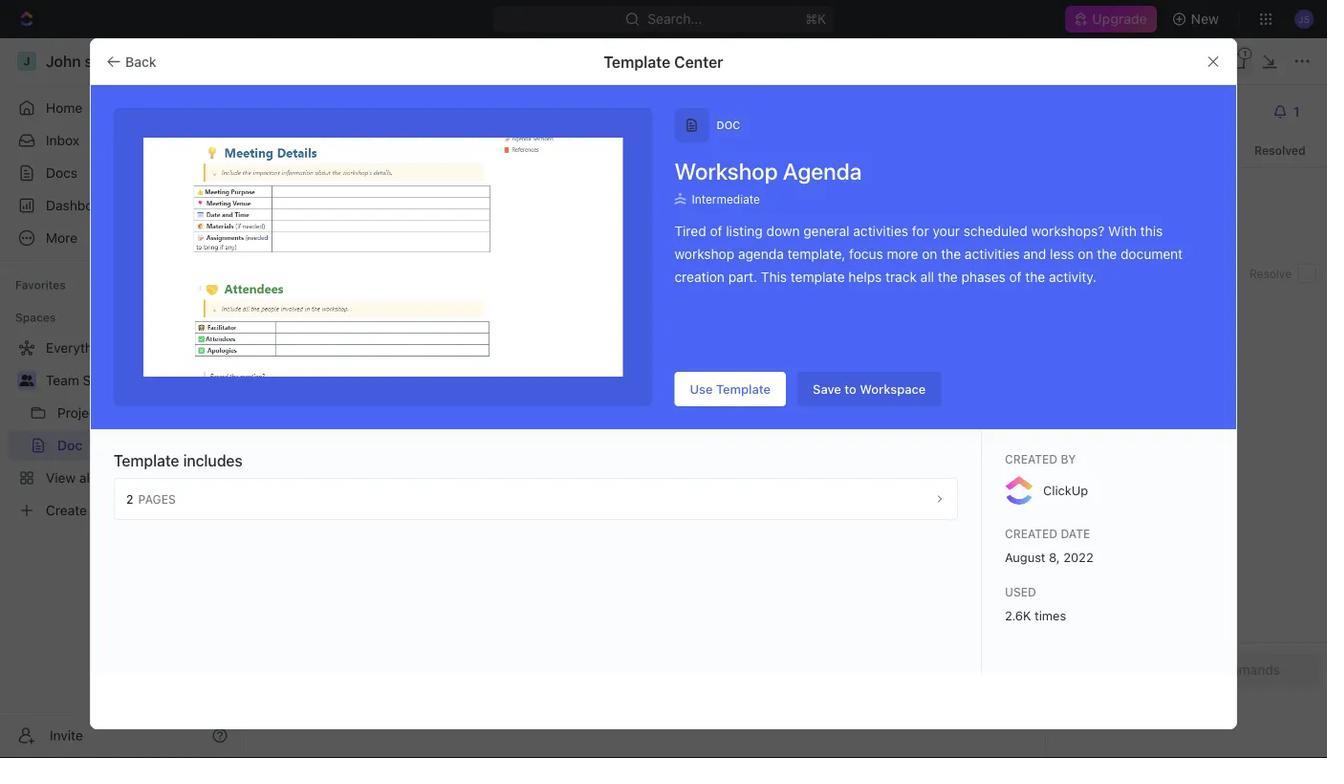 Task type: describe. For each thing, give the bounding box(es) containing it.
last
[[367, 224, 393, 240]]

pages
[[138, 493, 176, 506]]

save to workspace
[[813, 382, 926, 397]]

row inside grid
[[360, 372, 1316, 395]]

created by
[[1005, 453, 1077, 466]]

template includes
[[114, 452, 243, 470]]

created for created date august 8, 2022
[[1005, 527, 1058, 541]]

center
[[675, 53, 724, 71]]

listing
[[726, 223, 763, 239]]

scheduled
[[964, 223, 1028, 239]]

resolve
[[1250, 267, 1292, 280]]

track
[[886, 269, 917, 285]]

john
[[558, 402, 582, 417]]

comment for 1 comment
[[332, 132, 390, 148]]

created for created by
[[1005, 453, 1058, 466]]

tired of listing down general activities for your scheduled workshops? with this workshop agenda template, focus more on the activities and less on the document creation part. this template helps track all the phases of the activity.
[[675, 223, 1183, 285]]

to for save to workspace
[[845, 382, 857, 397]]

the down and
[[1026, 269, 1046, 285]]

home
[[46, 100, 83, 116]]

clickup
[[1044, 484, 1089, 498]]

today
[[459, 224, 497, 240]]

all
[[921, 269, 935, 285]]

team space link
[[46, 365, 232, 396]]

assigned for assigned to me
[[1139, 144, 1191, 157]]

task 2
[[366, 429, 404, 443]]

1 for 1 2
[[338, 403, 343, 415]]

2 horizontal spatial 1
[[396, 402, 402, 417]]

#
[[336, 377, 344, 390]]

task for task 2
[[366, 429, 393, 443]]

the down your
[[942, 246, 962, 262]]

includes
[[183, 452, 243, 470]]

workspace
[[860, 382, 926, 397]]

agenda
[[783, 158, 862, 185]]

dashboards
[[46, 198, 120, 213]]

tasks...
[[397, 350, 435, 364]]

space for team space
[[83, 373, 121, 388]]

team space / projects / project 2 table
[[320, 300, 505, 339]]

test comment
[[1081, 235, 1166, 251]]

assigned to
[[1100, 267, 1164, 280]]

use template
[[690, 382, 771, 397]]

team for team space / projects / project 2 table
[[321, 300, 350, 314]]

table
[[320, 321, 359, 339]]

invite
[[50, 728, 83, 744]]

in
[[754, 404, 765, 417]]

used
[[1005, 585, 1037, 599]]

agenda
[[739, 246, 784, 262]]

to for assigned to me
[[1194, 144, 1205, 157]]

back button
[[99, 46, 168, 77]]

smith
[[586, 402, 618, 417]]

search tasks...
[[356, 350, 435, 364]]

more
[[887, 246, 919, 262]]

press space to select this row. row containing 2
[[321, 423, 360, 450]]

for
[[912, 223, 930, 239]]

5 mins
[[1081, 210, 1114, 223]]

intermediate
[[692, 193, 760, 206]]

updated:
[[397, 224, 454, 240]]

template,
[[788, 246, 846, 262]]

mins
[[1091, 210, 1114, 223]]

user group image
[[20, 375, 34, 386]]

search...
[[648, 11, 703, 27]]

in progress
[[754, 404, 825, 417]]

doc
[[717, 119, 741, 132]]

2.6k
[[1005, 608, 1032, 623]]

task 1
[[366, 402, 402, 417]]

general
[[804, 223, 850, 239]]

search
[[356, 350, 393, 364]]

to inside "cell"
[[754, 431, 769, 443]]

inbox
[[46, 132, 79, 148]]

favorites
[[15, 278, 66, 292]]

0 horizontal spatial activities
[[854, 223, 909, 239]]

spaces
[[15, 311, 56, 324]]

last updated: today at 4:34 pm
[[367, 224, 570, 240]]

upgrade link
[[1066, 6, 1157, 33]]

template for template center
[[604, 53, 671, 71]]

assigned to me
[[1139, 144, 1226, 157]]

home link
[[8, 93, 235, 123]]

template center
[[604, 53, 724, 71]]

less
[[1051, 246, 1075, 262]]

pm
[[549, 224, 570, 240]]

date
[[1061, 527, 1091, 541]]

by
[[1061, 453, 1077, 466]]

2 vertical spatial task
[[372, 486, 395, 498]]

1 vertical spatial of
[[1010, 269, 1022, 285]]

favorites button
[[8, 274, 73, 297]]

1 on from the left
[[923, 246, 938, 262]]

team space
[[46, 373, 121, 388]]

0 vertical spatial of
[[710, 223, 723, 239]]

⌘k
[[806, 11, 827, 27]]

creation
[[675, 269, 725, 285]]

john smith
[[558, 402, 618, 417]]

me
[[1208, 144, 1226, 157]]

new for new task
[[346, 486, 369, 498]]

used 2.6k times
[[1005, 585, 1067, 623]]

4:34
[[516, 224, 546, 240]]

upgrade
[[1093, 11, 1148, 27]]

to do
[[754, 431, 788, 443]]

save
[[813, 382, 842, 397]]

template for template includes
[[114, 452, 179, 470]]

workshops?
[[1032, 223, 1105, 239]]

row group containing task 1
[[360, 396, 1316, 540]]



Task type: vqa. For each thing, say whether or not it's contained in the screenshot.
No,
no



Task type: locate. For each thing, give the bounding box(es) containing it.
1 / from the left
[[392, 300, 395, 314]]

created date august 8, 2022
[[1005, 527, 1094, 564]]

this
[[1141, 223, 1164, 239]]

new inside button
[[1192, 11, 1220, 27]]

0 horizontal spatial template
[[114, 452, 179, 470]]

inbox link
[[8, 125, 235, 156]]

0 vertical spatial comment
[[332, 132, 390, 148]]

cell
[[551, 423, 742, 449], [321, 450, 360, 475], [551, 450, 742, 475], [742, 450, 934, 475], [321, 541, 360, 572], [360, 541, 551, 572], [551, 541, 742, 572], [742, 541, 934, 572]]

to do cell
[[742, 423, 934, 449]]

1 horizontal spatial activities
[[965, 246, 1020, 262]]

2 left task 2
[[337, 430, 344, 442]]

comment up assigned to
[[1108, 235, 1166, 251]]

sidebar navigation
[[0, 38, 244, 759]]

1 vertical spatial template
[[717, 382, 771, 397]]

1 vertical spatial space
[[83, 373, 121, 388]]

phases
[[962, 269, 1006, 285]]

template up 2 pages
[[114, 452, 179, 470]]

team inside sidebar navigation
[[46, 373, 79, 388]]

1 created from the top
[[1005, 453, 1058, 466]]

of right tired
[[710, 223, 723, 239]]

1 vertical spatial created
[[1005, 527, 1058, 541]]

focus
[[850, 246, 884, 262]]

to left do at the right bottom
[[754, 431, 769, 443]]

0 horizontal spatial /
[[392, 300, 395, 314]]

task down task 1
[[366, 429, 393, 443]]

2022
[[1064, 550, 1094, 564]]

new right the upgrade
[[1192, 11, 1220, 27]]

2 / from the left
[[448, 300, 451, 314]]

0 horizontal spatial of
[[710, 223, 723, 239]]

1 up task 2
[[396, 402, 402, 417]]

0 horizontal spatial comment
[[332, 132, 390, 148]]

1 horizontal spatial comment
[[1108, 235, 1166, 251]]

0 vertical spatial new
[[1192, 11, 1220, 27]]

progress
[[768, 404, 825, 417]]

1 vertical spatial comment
[[1108, 235, 1166, 251]]

task down task 2
[[372, 486, 395, 498]]

2 down task 1
[[396, 429, 404, 443]]

team inside the team space / projects / project 2 table
[[321, 300, 350, 314]]

row group containing 1 2
[[321, 396, 360, 510]]

2 created from the top
[[1005, 527, 1058, 541]]

workshop
[[675, 158, 778, 185]]

assigned down test comment
[[1100, 267, 1150, 280]]

the right all
[[938, 269, 958, 285]]

1 horizontal spatial of
[[1010, 269, 1022, 285]]

/ left projects at left top
[[392, 300, 395, 314]]

8,
[[1050, 550, 1061, 564]]

created left by
[[1005, 453, 1058, 466]]

times
[[1035, 608, 1067, 623]]

1 for 1 comment
[[322, 132, 328, 148]]

new for new
[[1192, 11, 1220, 27]]

part.
[[729, 269, 758, 285]]

team for team space
[[46, 373, 79, 388]]

on
[[923, 246, 938, 262], [1079, 246, 1094, 262]]

3 row group from the left
[[905, 396, 953, 510]]

0 vertical spatial task
[[366, 402, 393, 417]]

do
[[772, 431, 788, 443]]

team up table
[[321, 300, 350, 314]]

new down task 2
[[346, 486, 369, 498]]

2 left "pages"
[[126, 493, 133, 506]]

helps
[[849, 269, 882, 285]]

1 horizontal spatial team
[[321, 300, 350, 314]]

0 horizontal spatial team
[[46, 373, 79, 388]]

comment for test comment
[[1108, 235, 1166, 251]]

team right user group image
[[46, 373, 79, 388]]

space inside sidebar navigation
[[83, 373, 121, 388]]

with
[[1109, 223, 1137, 239]]

the down with on the right top of the page
[[1098, 246, 1118, 262]]

to
[[1194, 144, 1205, 157], [1153, 267, 1164, 280], [845, 382, 857, 397], [754, 431, 769, 443]]

template
[[604, 53, 671, 71], [717, 382, 771, 397], [114, 452, 179, 470]]

1 2
[[337, 403, 344, 442]]

1 down "#"
[[338, 403, 343, 415]]

resolved
[[1255, 144, 1306, 157]]

1 horizontal spatial /
[[448, 300, 451, 314]]

0 vertical spatial created
[[1005, 453, 1058, 466]]

1 horizontal spatial template
[[604, 53, 671, 71]]

john smith cell
[[551, 396, 742, 422]]

0 vertical spatial template
[[604, 53, 671, 71]]

new button
[[1165, 4, 1231, 34]]

comments
[[1062, 101, 1148, 122]]

press space to select this row. row containing task 2
[[360, 423, 1316, 450]]

space up table
[[354, 300, 387, 314]]

0 horizontal spatial 1
[[322, 132, 328, 148]]

task for task 1
[[366, 402, 393, 417]]

on right less
[[1079, 246, 1094, 262]]

2 inside the team space / projects / project 2 table
[[498, 300, 505, 314]]

press space to select this row. row containing 1
[[321, 396, 360, 423]]

1 inside 1 2
[[338, 403, 343, 415]]

task up task 2
[[366, 402, 393, 417]]

5
[[1081, 210, 1088, 223]]

space for team space / projects / project 2 table
[[354, 300, 387, 314]]

2
[[498, 300, 505, 314], [396, 429, 404, 443], [337, 430, 344, 442], [126, 493, 133, 506]]

1 horizontal spatial new
[[1192, 11, 1220, 27]]

2 vertical spatial template
[[114, 452, 179, 470]]

activity.
[[1049, 269, 1097, 285]]

0 horizontal spatial new
[[346, 486, 369, 498]]

comment
[[332, 132, 390, 148], [1108, 235, 1166, 251]]

this
[[761, 269, 787, 285]]

1 vertical spatial new
[[346, 486, 369, 498]]

dashboards link
[[8, 190, 235, 221]]

1 horizontal spatial on
[[1079, 246, 1094, 262]]

to left the me
[[1194, 144, 1205, 157]]

template
[[791, 269, 845, 285]]

new task
[[346, 486, 395, 498]]

1 horizontal spatial space
[[354, 300, 387, 314]]

space
[[354, 300, 387, 314], [83, 373, 121, 388]]

docs link
[[8, 158, 235, 188]]

on up all
[[923, 246, 938, 262]]

workshop agenda
[[675, 158, 862, 185]]

1 vertical spatial activities
[[965, 246, 1020, 262]]

row
[[360, 372, 1316, 395]]

assigned left the me
[[1139, 144, 1191, 157]]

0 horizontal spatial space
[[83, 373, 121, 388]]

comment up the untitled
[[332, 132, 390, 148]]

project
[[455, 300, 495, 314]]

2 on from the left
[[1079, 246, 1094, 262]]

in progress cell
[[742, 396, 934, 422]]

untitled
[[301, 156, 443, 201]]

1 comment
[[322, 132, 390, 148]]

2 row group from the left
[[360, 396, 1316, 540]]

activities down scheduled
[[965, 246, 1020, 262]]

1 row group from the left
[[321, 396, 360, 510]]

created inside created date august 8, 2022
[[1005, 527, 1058, 541]]

0 vertical spatial space
[[354, 300, 387, 314]]

at
[[500, 224, 513, 240]]

row group
[[321, 396, 360, 510], [360, 396, 1316, 540], [905, 396, 953, 510]]

1 vertical spatial assigned
[[1100, 267, 1150, 280]]

1 vertical spatial task
[[366, 429, 393, 443]]

docs
[[46, 165, 77, 181]]

team
[[321, 300, 350, 314], [46, 373, 79, 388]]

Search tasks... text field
[[356, 343, 515, 370]]

your
[[933, 223, 960, 239]]

2 pages
[[126, 493, 176, 506]]

1 vertical spatial team
[[46, 373, 79, 388]]

template down search...
[[604, 53, 671, 71]]

2 right "project"
[[498, 300, 505, 314]]

of right 'phases'
[[1010, 269, 1022, 285]]

created
[[1005, 453, 1058, 466], [1005, 527, 1058, 541]]

august
[[1005, 550, 1046, 564]]

grid
[[321, 372, 1316, 573]]

template up in on the bottom of page
[[717, 382, 771, 397]]

use
[[690, 382, 713, 397]]

0 horizontal spatial on
[[923, 246, 938, 262]]

to down "document"
[[1153, 267, 1164, 280]]

tired
[[675, 223, 707, 239]]

press space to select this row. row containing task 1
[[360, 396, 1316, 423]]

0 vertical spatial team
[[321, 300, 350, 314]]

test
[[1081, 235, 1105, 251]]

the
[[942, 246, 962, 262], [1098, 246, 1118, 262], [938, 269, 958, 285], [1026, 269, 1046, 285]]

task
[[366, 402, 393, 417], [366, 429, 393, 443], [372, 486, 395, 498]]

created up august
[[1005, 527, 1058, 541]]

grid containing task 1
[[321, 372, 1316, 573]]

/ left "project"
[[448, 300, 451, 314]]

0 vertical spatial assigned
[[1139, 144, 1191, 157]]

1 horizontal spatial 1
[[338, 403, 343, 415]]

of
[[710, 223, 723, 239], [1010, 269, 1022, 285]]

projects
[[399, 300, 443, 314]]

1 up the untitled
[[322, 132, 328, 148]]

space inside the team space / projects / project 2 table
[[354, 300, 387, 314]]

to for assigned to
[[1153, 267, 1164, 280]]

0 vertical spatial activities
[[854, 223, 909, 239]]

back
[[125, 54, 156, 69]]

and
[[1024, 246, 1047, 262]]

activities up focus
[[854, 223, 909, 239]]

to right save
[[845, 382, 857, 397]]

2 horizontal spatial template
[[717, 382, 771, 397]]

assigned for assigned to
[[1100, 267, 1150, 280]]

space right user group image
[[83, 373, 121, 388]]

press space to select this row. row
[[321, 396, 360, 423], [360, 396, 1316, 423], [321, 423, 360, 450], [360, 423, 1316, 450], [321, 450, 360, 476], [360, 450, 1316, 476], [360, 541, 1316, 573]]



